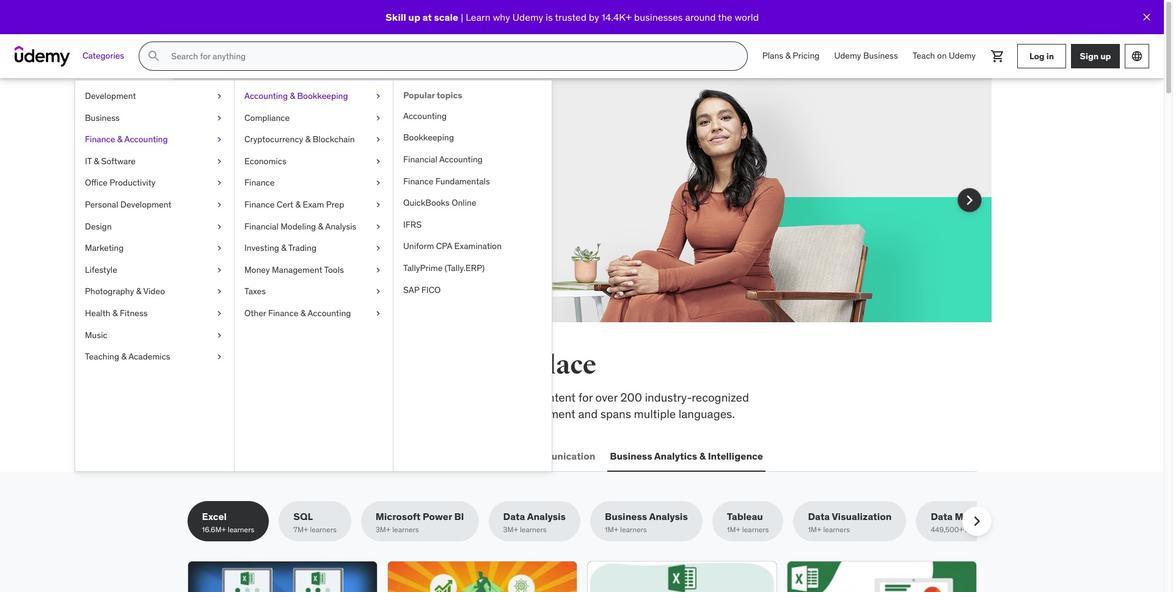 Task type: vqa. For each thing, say whether or not it's contained in the screenshot.
Wishlist Icon
no



Task type: locate. For each thing, give the bounding box(es) containing it.
professional
[[442, 407, 505, 421]]

(and
[[346, 162, 369, 177]]

xsmall image inside finance link
[[373, 177, 383, 189]]

xsmall image for cryptocurrency & blockchain
[[373, 134, 383, 146]]

up for sign
[[1101, 50, 1111, 61]]

data inside data analysis 3m+ learners
[[503, 511, 525, 523]]

analysis
[[325, 221, 357, 232], [527, 511, 566, 523], [649, 511, 688, 523]]

data analysis 3m+ learners
[[503, 511, 566, 535]]

0 horizontal spatial 3m+
[[376, 526, 391, 535]]

power
[[423, 511, 452, 523]]

in right log
[[1047, 50, 1054, 61]]

1 horizontal spatial udemy
[[835, 50, 861, 61]]

finance down skills on the top
[[244, 177, 275, 188]]

0 horizontal spatial the
[[228, 350, 267, 381]]

&
[[786, 50, 791, 61], [290, 90, 295, 101], [117, 134, 123, 145], [305, 134, 311, 145], [94, 156, 99, 167], [295, 199, 301, 210], [318, 221, 323, 232], [281, 243, 287, 254], [136, 286, 141, 297], [112, 308, 118, 319], [301, 308, 306, 319], [121, 351, 127, 362], [700, 450, 706, 462]]

finance up the quickbooks at the top
[[403, 176, 434, 187]]

finance inside finance cert & exam prep link
[[244, 199, 275, 210]]

bi
[[454, 511, 464, 523]]

0 horizontal spatial in
[[455, 350, 479, 381]]

financial up finance fundamentals
[[403, 154, 438, 165]]

2 data from the left
[[808, 511, 830, 523]]

1 horizontal spatial for
[[579, 391, 593, 405]]

modeling up 449,500+
[[955, 511, 999, 523]]

0 horizontal spatial up
[[408, 11, 420, 23]]

1 horizontal spatial in
[[1047, 50, 1054, 61]]

xsmall image inside it & software link
[[215, 156, 224, 168]]

1 horizontal spatial your
[[372, 162, 394, 177]]

business for business analysis 1m+ learners
[[605, 511, 647, 523]]

place
[[532, 350, 596, 381]]

choose a language image
[[1131, 50, 1143, 62]]

1 data from the left
[[503, 511, 525, 523]]

marketing
[[85, 243, 124, 254]]

1 horizontal spatial the
[[718, 11, 733, 23]]

money
[[244, 264, 270, 275]]

2 vertical spatial development
[[213, 450, 275, 462]]

0 horizontal spatial data
[[503, 511, 525, 523]]

1 vertical spatial skills
[[330, 391, 356, 405]]

data for data analysis
[[503, 511, 525, 523]]

bookkeeping link
[[394, 127, 552, 149]]

2 horizontal spatial udemy
[[949, 50, 976, 61]]

modeling inside data modeling 449,500+ learners
[[955, 511, 999, 523]]

xsmall image inside marketing link
[[215, 243, 224, 255]]

0 vertical spatial financial
[[403, 154, 438, 165]]

& up 'compliance' link
[[290, 90, 295, 101]]

finance inside 'other finance & accounting' link
[[268, 308, 298, 319]]

& for academics
[[121, 351, 127, 362]]

& for software
[[94, 156, 99, 167]]

1 vertical spatial bookkeeping
[[403, 132, 454, 143]]

communication
[[521, 450, 595, 462]]

2 horizontal spatial data
[[931, 511, 953, 523]]

health & fitness
[[85, 308, 148, 319]]

2 learners from the left
[[310, 526, 337, 535]]

xsmall image inside 'compliance' link
[[373, 112, 383, 124]]

0 vertical spatial you
[[414, 131, 449, 157]]

up right sign
[[1101, 50, 1111, 61]]

pricing
[[793, 50, 820, 61]]

plans & pricing
[[763, 50, 820, 61]]

xsmall image inside the office productivity link
[[215, 177, 224, 189]]

scale
[[434, 11, 458, 23]]

business analytics & intelligence button
[[608, 442, 766, 471]]

xsmall image
[[215, 90, 224, 102], [373, 90, 383, 102], [215, 112, 224, 124], [373, 112, 383, 124], [215, 134, 224, 146], [373, 134, 383, 146], [215, 156, 224, 168], [215, 177, 224, 189], [215, 221, 224, 233], [373, 243, 383, 255], [215, 264, 224, 276], [373, 264, 383, 276], [215, 308, 224, 320], [215, 351, 224, 363]]

0 vertical spatial for
[[262, 162, 276, 177]]

2 your from the left
[[372, 162, 394, 177]]

development right web
[[213, 450, 275, 462]]

& right analytics
[[700, 450, 706, 462]]

modeling inside financial modeling & analysis link
[[281, 221, 316, 232]]

supports
[[321, 407, 367, 421]]

1 horizontal spatial up
[[1101, 50, 1111, 61]]

0 vertical spatial in
[[1047, 50, 1054, 61]]

web development button
[[187, 442, 278, 471]]

finance up the it & software
[[85, 134, 115, 145]]

cpa
[[436, 241, 452, 252]]

14.4k+
[[602, 11, 632, 23]]

including
[[459, 391, 506, 405]]

& left video at the left of the page
[[136, 286, 141, 297]]

it & software link
[[75, 151, 234, 173]]

business link
[[75, 107, 234, 129]]

finance inside finance link
[[244, 177, 275, 188]]

& up software
[[117, 134, 123, 145]]

0 vertical spatial modeling
[[281, 221, 316, 232]]

xsmall image for development
[[215, 90, 224, 102]]

udemy left is
[[513, 11, 543, 23]]

xsmall image for lifestyle
[[215, 264, 224, 276]]

1 1m+ from the left
[[605, 526, 619, 535]]

productivity
[[110, 177, 155, 188]]

learners inside microsoft power bi 3m+ learners
[[392, 526, 419, 535]]

xsmall image inside finance cert & exam prep link
[[373, 199, 383, 211]]

2 horizontal spatial 1m+
[[808, 526, 822, 535]]

1 vertical spatial up
[[1101, 50, 1111, 61]]

udemy right on
[[949, 50, 976, 61]]

udemy inside 'link'
[[949, 50, 976, 61]]

xsmall image for photography & video
[[215, 286, 224, 298]]

marketing link
[[75, 238, 234, 260]]

your
[[279, 162, 301, 177], [372, 162, 394, 177]]

data visualization 1m+ learners
[[808, 511, 892, 535]]

& for fitness
[[112, 308, 118, 319]]

1 horizontal spatial data
[[808, 511, 830, 523]]

development for web
[[213, 450, 275, 462]]

learn
[[466, 11, 491, 23]]

4 learners from the left
[[520, 526, 547, 535]]

analysis inside business analysis 1m+ learners
[[649, 511, 688, 523]]

xsmall image inside economics link
[[373, 156, 383, 168]]

1 vertical spatial in
[[455, 350, 479, 381]]

& right "teaching"
[[121, 351, 127, 362]]

financial modeling & analysis
[[244, 221, 357, 232]]

business inside button
[[610, 450, 652, 462]]

other
[[244, 308, 266, 319]]

0 horizontal spatial 1m+
[[605, 526, 619, 535]]

0 vertical spatial bookkeeping
[[297, 90, 348, 101]]

1 vertical spatial development
[[120, 199, 171, 210]]

finance inside finance fundamentals link
[[403, 176, 434, 187]]

close image
[[1141, 11, 1153, 23]]

financial modeling & analysis link
[[235, 216, 393, 238]]

1 horizontal spatial modeling
[[955, 511, 999, 523]]

business for business analytics & intelligence
[[610, 450, 652, 462]]

1 learners from the left
[[228, 526, 254, 535]]

accounting & bookkeeping element
[[393, 81, 552, 472]]

financial up investing
[[244, 221, 279, 232]]

teach on udemy link
[[906, 42, 983, 71]]

music
[[85, 330, 107, 341]]

analysis inside data analysis 3m+ learners
[[527, 511, 566, 523]]

2 horizontal spatial analysis
[[649, 511, 688, 523]]

up
[[408, 11, 420, 23], [1101, 50, 1111, 61]]

lifestyle
[[85, 264, 117, 275]]

up left "at" at the top
[[408, 11, 420, 23]]

your right (and
[[372, 162, 394, 177]]

1 horizontal spatial financial
[[403, 154, 438, 165]]

the left world in the right of the page
[[718, 11, 733, 23]]

udemy business link
[[827, 42, 906, 71]]

categories
[[83, 50, 124, 61]]

tools
[[324, 264, 344, 275]]

5 learners from the left
[[620, 526, 647, 535]]

xsmall image for music
[[215, 330, 224, 342]]

data right 'bi' on the bottom left of page
[[503, 511, 525, 523]]

management
[[272, 264, 322, 275]]

0 horizontal spatial you
[[343, 350, 387, 381]]

quickbooks online link
[[394, 193, 552, 214]]

visualization
[[832, 511, 892, 523]]

0 vertical spatial the
[[718, 11, 733, 23]]

6 learners from the left
[[742, 526, 769, 535]]

development down the office productivity link
[[120, 199, 171, 210]]

xsmall image for it & software
[[215, 156, 224, 168]]

& right plans
[[786, 50, 791, 61]]

xsmall image for finance & accounting
[[215, 134, 224, 146]]

xsmall image inside 'other finance & accounting' link
[[373, 308, 383, 320]]

personal
[[85, 199, 118, 210]]

topic filters element
[[187, 502, 1014, 542]]

xsmall image inside lifestyle link
[[215, 264, 224, 276]]

exam
[[303, 199, 324, 210]]

tallyprime
[[403, 263, 443, 274]]

1 vertical spatial modeling
[[955, 511, 999, 523]]

data left visualization on the bottom
[[808, 511, 830, 523]]

1 horizontal spatial analysis
[[527, 511, 566, 523]]

xsmall image inside "personal development" link
[[215, 199, 224, 211]]

financial inside financial modeling & analysis link
[[244, 221, 279, 232]]

xsmall image inside money management tools link
[[373, 264, 383, 276]]

analysis for business
[[649, 511, 688, 523]]

your up with
[[279, 162, 301, 177]]

modeling
[[281, 221, 316, 232], [955, 511, 999, 523]]

accounting down the popular
[[403, 110, 447, 121]]

& down the taxes link
[[301, 308, 306, 319]]

in up "including"
[[455, 350, 479, 381]]

carousel element
[[173, 78, 992, 352]]

& left trading
[[281, 243, 287, 254]]

bookkeeping up 'compliance' link
[[297, 90, 348, 101]]

xsmall image inside health & fitness link
[[215, 308, 224, 320]]

16.6m+
[[202, 526, 226, 535]]

xsmall image
[[373, 156, 383, 168], [373, 177, 383, 189], [215, 199, 224, 211], [373, 199, 383, 211], [373, 221, 383, 233], [215, 243, 224, 255], [215, 286, 224, 298], [373, 286, 383, 298], [373, 308, 383, 320], [215, 330, 224, 342]]

xsmall image inside financial modeling & analysis link
[[373, 221, 383, 233]]

analytics
[[654, 450, 697, 462]]

development inside button
[[213, 450, 275, 462]]

1 vertical spatial you
[[343, 350, 387, 381]]

financial for financial accounting
[[403, 154, 438, 165]]

learners inside sql 7m+ learners
[[310, 526, 337, 535]]

financial inside financial accounting link
[[403, 154, 438, 165]]

financial
[[403, 154, 438, 165], [244, 221, 279, 232]]

& down 'compliance' link
[[305, 134, 311, 145]]

1 vertical spatial for
[[579, 391, 593, 405]]

xsmall image inside business link
[[215, 112, 224, 124]]

3 data from the left
[[931, 511, 953, 523]]

udemy business
[[835, 50, 898, 61]]

0 horizontal spatial financial
[[244, 221, 279, 232]]

2 3m+ from the left
[[503, 526, 518, 535]]

cryptocurrency & blockchain link
[[235, 129, 393, 151]]

video
[[143, 286, 165, 297]]

xsmall image inside music link
[[215, 330, 224, 342]]

0 horizontal spatial your
[[279, 162, 301, 177]]

economics
[[244, 156, 286, 167]]

you inside learning that gets you skills for your present (and your future). get started with us.
[[414, 131, 449, 157]]

udemy right pricing
[[835, 50, 861, 61]]

microsoft
[[376, 511, 421, 523]]

finance inside finance & accounting 'link'
[[85, 134, 115, 145]]

taxes link
[[235, 281, 393, 303]]

0 vertical spatial up
[[408, 11, 420, 23]]

1 vertical spatial financial
[[244, 221, 279, 232]]

the up critical
[[228, 350, 267, 381]]

accounting down the taxes link
[[308, 308, 351, 319]]

1 vertical spatial the
[[228, 350, 267, 381]]

0 horizontal spatial modeling
[[281, 221, 316, 232]]

xsmall image inside design link
[[215, 221, 224, 233]]

with
[[271, 178, 293, 193]]

xsmall image inside development link
[[215, 90, 224, 102]]

learners
[[228, 526, 254, 535], [310, 526, 337, 535], [392, 526, 419, 535], [520, 526, 547, 535], [620, 526, 647, 535], [742, 526, 769, 535], [824, 526, 850, 535], [966, 526, 992, 535]]

you up get
[[414, 131, 449, 157]]

xsmall image for personal development
[[215, 199, 224, 211]]

1 horizontal spatial bookkeeping
[[403, 132, 454, 143]]

data up 449,500+
[[931, 511, 953, 523]]

xsmall image inside the taxes link
[[373, 286, 383, 298]]

& right 'health'
[[112, 308, 118, 319]]

investing
[[244, 243, 279, 254]]

xsmall image inside photography & video link
[[215, 286, 224, 298]]

& for bookkeeping
[[290, 90, 295, 101]]

& for video
[[136, 286, 141, 297]]

financial accounting
[[403, 154, 483, 165]]

leadership
[[379, 450, 431, 462]]

fitness
[[120, 308, 148, 319]]

skills up 'supports'
[[330, 391, 356, 405]]

is
[[546, 11, 553, 23]]

xsmall image inside investing & trading link
[[373, 243, 383, 255]]

7 learners from the left
[[824, 526, 850, 535]]

you up 'to' on the bottom left of the page
[[343, 350, 387, 381]]

finance right the "other"
[[268, 308, 298, 319]]

1m+ inside data visualization 1m+ learners
[[808, 526, 822, 535]]

0 horizontal spatial for
[[262, 162, 276, 177]]

business
[[864, 50, 898, 61], [85, 112, 120, 123], [610, 450, 652, 462], [605, 511, 647, 523]]

skills up workplace
[[272, 350, 338, 381]]

online
[[452, 198, 476, 209]]

xsmall image for finance cert & exam prep
[[373, 199, 383, 211]]

covering
[[187, 391, 234, 405]]

taxes
[[244, 286, 266, 297]]

0 horizontal spatial analysis
[[325, 221, 357, 232]]

learners inside data visualization 1m+ learners
[[824, 526, 850, 535]]

for up with
[[262, 162, 276, 177]]

modeling down finance cert & exam prep
[[281, 221, 316, 232]]

xsmall image inside the 'accounting & bookkeeping' link
[[373, 90, 383, 102]]

xsmall image for office productivity
[[215, 177, 224, 189]]

data inside data visualization 1m+ learners
[[808, 511, 830, 523]]

& inside 'link'
[[117, 134, 123, 145]]

0 horizontal spatial udemy
[[513, 11, 543, 23]]

ifrs link
[[394, 214, 552, 236]]

8 learners from the left
[[966, 526, 992, 535]]

1m+ inside business analysis 1m+ learners
[[605, 526, 619, 535]]

finance down started
[[244, 199, 275, 210]]

business inside business analysis 1m+ learners
[[605, 511, 647, 523]]

& right it
[[94, 156, 99, 167]]

xsmall image inside finance & accounting 'link'
[[215, 134, 224, 146]]

1 3m+ from the left
[[376, 526, 391, 535]]

xsmall image for taxes
[[373, 286, 383, 298]]

data inside data modeling 449,500+ learners
[[931, 511, 953, 523]]

& right cert
[[295, 199, 301, 210]]

the
[[718, 11, 733, 23], [228, 350, 267, 381]]

covering critical workplace skills to technical topics, including prep content for over 200 industry-recognized certifications, our catalog supports well-rounded professional development and spans multiple languages.
[[187, 391, 749, 421]]

1m+ for data visualization
[[808, 526, 822, 535]]

xsmall image inside teaching & academics link
[[215, 351, 224, 363]]

xsmall image for finance
[[373, 177, 383, 189]]

1 horizontal spatial 3m+
[[503, 526, 518, 535]]

finance & accounting link
[[75, 129, 234, 151]]

get
[[437, 162, 456, 177]]

2 1m+ from the left
[[727, 526, 741, 535]]

udemy
[[513, 11, 543, 23], [835, 50, 861, 61], [949, 50, 976, 61]]

one
[[484, 350, 528, 381]]

1 horizontal spatial you
[[414, 131, 449, 157]]

popular
[[403, 90, 435, 101]]

3 1m+ from the left
[[808, 526, 822, 535]]

skill up at scale | learn why udemy is trusted by 14.4k+ businesses around the world
[[386, 11, 759, 23]]

bookkeeping up financial accounting
[[403, 132, 454, 143]]

accounting down business link
[[124, 134, 168, 145]]

for up and
[[579, 391, 593, 405]]

finance link
[[235, 173, 393, 194]]

udemy image
[[15, 46, 70, 67]]

learners inside tableau 1m+ learners
[[742, 526, 769, 535]]

over
[[596, 391, 618, 405]]

1 horizontal spatial 1m+
[[727, 526, 741, 535]]

xsmall image inside cryptocurrency & blockchain link
[[373, 134, 383, 146]]

3 learners from the left
[[392, 526, 419, 535]]

xsmall image for money management tools
[[373, 264, 383, 276]]

xsmall image for design
[[215, 221, 224, 233]]

log in link
[[1018, 44, 1066, 68]]

development down categories 'dropdown button'
[[85, 90, 136, 101]]

xsmall image for economics
[[373, 156, 383, 168]]



Task type: describe. For each thing, give the bounding box(es) containing it.
accounting up "compliance"
[[244, 90, 288, 101]]

workplace
[[274, 391, 327, 405]]

learners inside data modeling 449,500+ learners
[[966, 526, 992, 535]]

tableau
[[727, 511, 763, 523]]

skills inside the covering critical workplace skills to technical topics, including prep content for over 200 industry-recognized certifications, our catalog supports well-rounded professional development and spans multiple languages.
[[330, 391, 356, 405]]

xsmall image for financial modeling & analysis
[[373, 221, 383, 233]]

0 vertical spatial development
[[85, 90, 136, 101]]

1m+ inside tableau 1m+ learners
[[727, 526, 741, 535]]

catalog
[[280, 407, 319, 421]]

uniform cpa examination link
[[394, 236, 552, 258]]

accounting link
[[394, 106, 552, 127]]

it
[[85, 156, 92, 167]]

(tally.erp)
[[445, 263, 485, 274]]

at
[[423, 11, 432, 23]]

software
[[101, 156, 136, 167]]

finance for finance cert & exam prep
[[244, 199, 275, 210]]

communication button
[[519, 442, 598, 471]]

photography
[[85, 286, 134, 297]]

development for personal
[[120, 199, 171, 210]]

web
[[190, 450, 211, 462]]

health
[[85, 308, 110, 319]]

examination
[[454, 241, 502, 252]]

& for pricing
[[786, 50, 791, 61]]

cert
[[277, 199, 293, 210]]

why
[[493, 11, 510, 23]]

xsmall image for health & fitness
[[215, 308, 224, 320]]

sign
[[1080, 50, 1099, 61]]

|
[[461, 11, 463, 23]]

xsmall image for accounting & bookkeeping
[[373, 90, 383, 102]]

lifestyle link
[[75, 260, 234, 281]]

1 your from the left
[[279, 162, 301, 177]]

modeling for data
[[955, 511, 999, 523]]

categories button
[[75, 42, 132, 71]]

sap fico link
[[394, 280, 552, 301]]

personal development
[[85, 199, 171, 210]]

certifications,
[[187, 407, 258, 421]]

you for gets
[[414, 131, 449, 157]]

finance cert & exam prep
[[244, 199, 344, 210]]

multiple
[[634, 407, 676, 421]]

financial for financial modeling & analysis
[[244, 221, 279, 232]]

& for accounting
[[117, 134, 123, 145]]

all the skills you need in one place
[[187, 350, 596, 381]]

that
[[325, 131, 365, 157]]

plans & pricing link
[[755, 42, 827, 71]]

submit search image
[[147, 49, 162, 64]]

& down finance cert & exam prep link
[[318, 221, 323, 232]]

data for data modeling
[[931, 511, 953, 523]]

0 horizontal spatial bookkeeping
[[297, 90, 348, 101]]

next image
[[967, 512, 987, 532]]

office productivity link
[[75, 173, 234, 194]]

other finance & accounting link
[[235, 303, 393, 325]]

log in
[[1030, 50, 1054, 61]]

office productivity
[[85, 177, 155, 188]]

1m+ for business analysis
[[605, 526, 619, 535]]

recognized
[[692, 391, 749, 405]]

personal development link
[[75, 194, 234, 216]]

business analytics & intelligence
[[610, 450, 763, 462]]

xsmall image for other finance & accounting
[[373, 308, 383, 320]]

accounting inside 'link'
[[124, 134, 168, 145]]

finance for finance fundamentals
[[403, 176, 434, 187]]

photography & video link
[[75, 281, 234, 303]]

log
[[1030, 50, 1045, 61]]

shopping cart with 0 items image
[[991, 49, 1005, 64]]

future).
[[397, 162, 434, 177]]

money management tools
[[244, 264, 344, 275]]

photography & video
[[85, 286, 165, 297]]

topics
[[437, 90, 462, 101]]

cryptocurrency & blockchain
[[244, 134, 355, 145]]

3m+ inside data analysis 3m+ learners
[[503, 526, 518, 535]]

learners inside the excel 16.6m+ learners
[[228, 526, 254, 535]]

modeling for financial
[[281, 221, 316, 232]]

economics link
[[235, 151, 393, 173]]

for inside learning that gets you skills for your present (and your future). get started with us.
[[262, 162, 276, 177]]

critical
[[237, 391, 271, 405]]

3m+ inside microsoft power bi 3m+ learners
[[376, 526, 391, 535]]

data for data visualization
[[808, 511, 830, 523]]

accounting up fundamentals
[[439, 154, 483, 165]]

& for blockchain
[[305, 134, 311, 145]]

learners inside business analysis 1m+ learners
[[620, 526, 647, 535]]

investing & trading
[[244, 243, 317, 254]]

for inside the covering critical workplace skills to technical topics, including prep content for over 200 industry-recognized certifications, our catalog supports well-rounded professional development and spans multiple languages.
[[579, 391, 593, 405]]

teach
[[913, 50, 935, 61]]

teaching & academics
[[85, 351, 170, 362]]

finance for finance & accounting
[[85, 134, 115, 145]]

0 vertical spatial skills
[[272, 350, 338, 381]]

our
[[261, 407, 277, 421]]

Search for anything text field
[[169, 46, 733, 67]]

finance & accounting
[[85, 134, 168, 145]]

uniform cpa examination
[[403, 241, 502, 252]]

quickbooks
[[403, 198, 450, 209]]

health & fitness link
[[75, 303, 234, 325]]

xsmall image for investing & trading
[[373, 243, 383, 255]]

xsmall image for marketing
[[215, 243, 224, 255]]

by
[[589, 11, 599, 23]]

compliance link
[[235, 107, 393, 129]]

learning that gets you skills for your present (and your future). get started with us.
[[231, 131, 456, 193]]

skill
[[386, 11, 406, 23]]

learning
[[231, 131, 321, 157]]

in inside log in link
[[1047, 50, 1054, 61]]

financial accounting link
[[394, 149, 552, 171]]

learners inside data analysis 3m+ learners
[[520, 526, 547, 535]]

analysis for data
[[527, 511, 566, 523]]

investing & trading link
[[235, 238, 393, 260]]

microsoft power bi 3m+ learners
[[376, 511, 464, 535]]

business analysis 1m+ learners
[[605, 511, 688, 535]]

sql 7m+ learners
[[294, 511, 337, 535]]

compliance
[[244, 112, 290, 123]]

& inside button
[[700, 450, 706, 462]]

xsmall image for teaching & academics
[[215, 351, 224, 363]]

languages.
[[679, 407, 735, 421]]

accounting & bookkeeping
[[244, 90, 348, 101]]

xsmall image for business
[[215, 112, 224, 124]]

fundamentals
[[436, 176, 490, 187]]

office
[[85, 177, 108, 188]]

xsmall image for compliance
[[373, 112, 383, 124]]

content
[[536, 391, 576, 405]]

& for trading
[[281, 243, 287, 254]]

you for skills
[[343, 350, 387, 381]]

next image
[[960, 191, 979, 210]]

sap
[[403, 285, 419, 296]]

plans
[[763, 50, 784, 61]]

excel 16.6m+ learners
[[202, 511, 254, 535]]

finance fundamentals link
[[394, 171, 552, 193]]

ifrs
[[403, 219, 422, 230]]

up for skill
[[408, 11, 420, 23]]

sql
[[294, 511, 313, 523]]

business for business
[[85, 112, 120, 123]]

sap fico
[[403, 285, 441, 296]]



